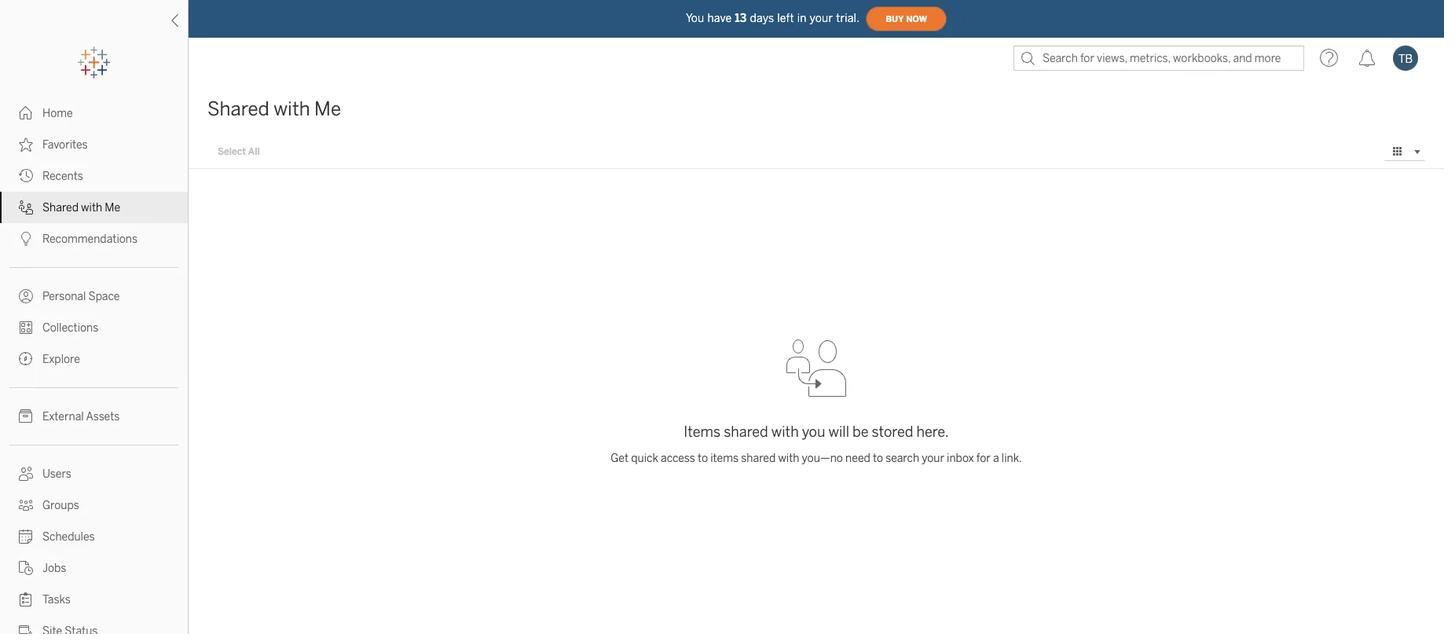 Task type: describe. For each thing, give the bounding box(es) containing it.
by text only_f5he34f image for explore
[[19, 352, 33, 366]]

by text only_f5he34f image for jobs
[[19, 561, 33, 575]]

1 vertical spatial shared
[[741, 452, 776, 465]]

by text only_f5he34f image for collections
[[19, 321, 33, 335]]

0 vertical spatial shared
[[724, 423, 768, 441]]

schedules
[[42, 530, 95, 544]]

personal
[[42, 290, 86, 303]]

personal space link
[[0, 280, 188, 312]]

by text only_f5he34f image for shared with me
[[19, 200, 33, 214]]

you—no
[[802, 452, 843, 465]]

by text only_f5he34f image for favorites
[[19, 137, 33, 152]]

recents
[[42, 170, 83, 183]]

favorites link
[[0, 129, 188, 160]]

you have 13 days left in your trial.
[[686, 11, 860, 25]]

0 vertical spatial shared
[[207, 97, 269, 120]]

by text only_f5he34f image for tasks
[[19, 592, 33, 607]]

search
[[886, 452, 919, 465]]

groups link
[[0, 489, 188, 521]]

access
[[661, 452, 695, 465]]

buy now button
[[866, 6, 947, 31]]

link.
[[1002, 452, 1022, 465]]

by text only_f5he34f image for users
[[19, 467, 33, 481]]

13
[[735, 11, 747, 25]]

explore link
[[0, 343, 188, 375]]

be
[[852, 423, 869, 441]]

left
[[777, 11, 794, 25]]

tasks
[[42, 593, 71, 607]]

by text only_f5he34f image for home
[[19, 106, 33, 120]]

by text only_f5he34f image for schedules
[[19, 530, 33, 544]]

quick
[[631, 452, 658, 465]]

by text only_f5he34f image for recommendations
[[19, 232, 33, 246]]

assets
[[86, 410, 120, 423]]

by text only_f5he34f image for groups
[[19, 498, 33, 512]]

groups
[[42, 499, 79, 512]]

items
[[684, 423, 721, 441]]

favorites
[[42, 138, 88, 152]]

have
[[707, 11, 732, 25]]

recommendations link
[[0, 223, 188, 255]]

need
[[845, 452, 870, 465]]

jobs link
[[0, 552, 188, 584]]

select all button
[[207, 142, 270, 161]]

select
[[218, 146, 246, 157]]

external
[[42, 410, 84, 423]]

1 to from the left
[[698, 452, 708, 465]]

0 vertical spatial your
[[810, 11, 833, 25]]



Task type: locate. For each thing, give the bounding box(es) containing it.
schedules link
[[0, 521, 188, 552]]

personal space
[[42, 290, 120, 303]]

7 by text only_f5he34f image from the top
[[19, 624, 33, 634]]

1 vertical spatial your
[[922, 452, 944, 465]]

to
[[698, 452, 708, 465], [873, 452, 883, 465]]

by text only_f5he34f image inside explore link
[[19, 352, 33, 366]]

0 vertical spatial shared with me
[[207, 97, 341, 120]]

with inside shared with me 'link'
[[81, 201, 102, 214]]

you
[[686, 11, 704, 25]]

jobs
[[42, 562, 66, 575]]

3 by text only_f5he34f image from the top
[[19, 232, 33, 246]]

by text only_f5he34f image down recents link at left top
[[19, 200, 33, 214]]

by text only_f5he34f image inside external assets link
[[19, 409, 33, 423]]

7 by text only_f5he34f image from the top
[[19, 467, 33, 481]]

shared with me link
[[0, 192, 188, 223]]

get quick access to items shared with you—no need to search your inbox for a link.
[[611, 452, 1022, 465]]

will
[[829, 423, 849, 441]]

1 vertical spatial me
[[105, 201, 120, 214]]

recents link
[[0, 160, 188, 192]]

6 by text only_f5he34f image from the top
[[19, 592, 33, 607]]

your
[[810, 11, 833, 25], [922, 452, 944, 465]]

items
[[710, 452, 739, 465]]

by text only_f5he34f image inside recommendations link
[[19, 232, 33, 246]]

1 horizontal spatial me
[[314, 97, 341, 120]]

inbox
[[947, 452, 974, 465]]

by text only_f5he34f image left the collections
[[19, 321, 33, 335]]

in
[[797, 11, 807, 25]]

by text only_f5he34f image inside "home" link
[[19, 106, 33, 120]]

shared right items
[[741, 452, 776, 465]]

items shared with you will be stored here.
[[684, 423, 949, 441]]

by text only_f5he34f image left recommendations at top
[[19, 232, 33, 246]]

by text only_f5he34f image left recents
[[19, 169, 33, 183]]

by text only_f5he34f image left favorites
[[19, 137, 33, 152]]

by text only_f5he34f image left groups
[[19, 498, 33, 512]]

1 by text only_f5he34f image from the top
[[19, 106, 33, 120]]

by text only_f5he34f image inside shared with me 'link'
[[19, 200, 33, 214]]

4 by text only_f5he34f image from the top
[[19, 321, 33, 335]]

6 by text only_f5he34f image from the top
[[19, 409, 33, 423]]

your right the "in"
[[810, 11, 833, 25]]

by text only_f5he34f image left home
[[19, 106, 33, 120]]

collections link
[[0, 312, 188, 343]]

by text only_f5he34f image inside tasks link
[[19, 592, 33, 607]]

by text only_f5he34f image inside groups link
[[19, 498, 33, 512]]

now
[[906, 14, 927, 24]]

1 vertical spatial shared
[[42, 201, 79, 214]]

by text only_f5he34f image inside collections 'link'
[[19, 321, 33, 335]]

tasks link
[[0, 584, 188, 615]]

0 vertical spatial me
[[314, 97, 341, 120]]

2 by text only_f5he34f image from the top
[[19, 169, 33, 183]]

days
[[750, 11, 774, 25]]

by text only_f5he34f image inside the jobs link
[[19, 561, 33, 575]]

3 by text only_f5he34f image from the top
[[19, 289, 33, 303]]

by text only_f5he34f image
[[19, 137, 33, 152], [19, 200, 33, 214], [19, 232, 33, 246], [19, 321, 33, 335], [19, 352, 33, 366], [19, 409, 33, 423], [19, 467, 33, 481], [19, 498, 33, 512]]

0 horizontal spatial shared
[[42, 201, 79, 214]]

by text only_f5he34f image for external assets
[[19, 409, 33, 423]]

shared
[[724, 423, 768, 441], [741, 452, 776, 465]]

by text only_f5he34f image inside recents link
[[19, 169, 33, 183]]

for
[[976, 452, 991, 465]]

shared inside shared with me 'link'
[[42, 201, 79, 214]]

by text only_f5he34f image left the 'explore'
[[19, 352, 33, 366]]

by text only_f5he34f image inside users link
[[19, 467, 33, 481]]

you
[[802, 423, 825, 441]]

shared up the select all button
[[207, 97, 269, 120]]

by text only_f5he34f image inside 'schedules' link
[[19, 530, 33, 544]]

get
[[611, 452, 629, 465]]

5 by text only_f5he34f image from the top
[[19, 561, 33, 575]]

collections
[[42, 321, 98, 335]]

shared
[[207, 97, 269, 120], [42, 201, 79, 214]]

by text only_f5he34f image left external in the bottom of the page
[[19, 409, 33, 423]]

by text only_f5he34f image inside favorites link
[[19, 137, 33, 152]]

0 horizontal spatial your
[[810, 11, 833, 25]]

main navigation. press the up and down arrow keys to access links. element
[[0, 97, 188, 634]]

home link
[[0, 97, 188, 129]]

shared up items
[[724, 423, 768, 441]]

by text only_f5he34f image left "personal"
[[19, 289, 33, 303]]

all
[[248, 146, 260, 157]]

with
[[274, 97, 310, 120], [81, 201, 102, 214], [771, 423, 799, 441], [778, 452, 799, 465]]

by text only_f5he34f image left users at bottom left
[[19, 467, 33, 481]]

1 horizontal spatial shared with me
[[207, 97, 341, 120]]

by text only_f5he34f image left schedules
[[19, 530, 33, 544]]

8 by text only_f5he34f image from the top
[[19, 498, 33, 512]]

2 by text only_f5he34f image from the top
[[19, 200, 33, 214]]

shared with me up all
[[207, 97, 341, 120]]

1 vertical spatial shared with me
[[42, 201, 120, 214]]

me
[[314, 97, 341, 120], [105, 201, 120, 214]]

by text only_f5he34f image
[[19, 106, 33, 120], [19, 169, 33, 183], [19, 289, 33, 303], [19, 530, 33, 544], [19, 561, 33, 575], [19, 592, 33, 607], [19, 624, 33, 634]]

users link
[[0, 458, 188, 489]]

navigation panel element
[[0, 47, 188, 634]]

1 horizontal spatial to
[[873, 452, 883, 465]]

by text only_f5he34f image left "tasks"
[[19, 592, 33, 607]]

a
[[993, 452, 999, 465]]

1 by text only_f5he34f image from the top
[[19, 137, 33, 152]]

shared down recents
[[42, 201, 79, 214]]

2 to from the left
[[873, 452, 883, 465]]

space
[[88, 290, 120, 303]]

to right need
[[873, 452, 883, 465]]

1 horizontal spatial your
[[922, 452, 944, 465]]

your down here. at bottom
[[922, 452, 944, 465]]

by text only_f5he34f image for personal space
[[19, 289, 33, 303]]

by text only_f5he34f image for recents
[[19, 169, 33, 183]]

0 horizontal spatial me
[[105, 201, 120, 214]]

shared with me up recommendations at top
[[42, 201, 120, 214]]

select all
[[218, 146, 260, 157]]

users
[[42, 467, 71, 481]]

trial.
[[836, 11, 860, 25]]

home
[[42, 107, 73, 120]]

by text only_f5he34f image down tasks link
[[19, 624, 33, 634]]

me inside 'link'
[[105, 201, 120, 214]]

here.
[[917, 423, 949, 441]]

buy
[[886, 14, 904, 24]]

to left items
[[698, 452, 708, 465]]

recommendations
[[42, 233, 138, 246]]

5 by text only_f5he34f image from the top
[[19, 352, 33, 366]]

external assets link
[[0, 401, 188, 432]]

0 horizontal spatial shared with me
[[42, 201, 120, 214]]

explore
[[42, 353, 80, 366]]

external assets
[[42, 410, 120, 423]]

by text only_f5he34f image inside personal space link
[[19, 289, 33, 303]]

shared with me
[[207, 97, 341, 120], [42, 201, 120, 214]]

by text only_f5he34f image left 'jobs'
[[19, 561, 33, 575]]

4 by text only_f5he34f image from the top
[[19, 530, 33, 544]]

1 horizontal spatial shared
[[207, 97, 269, 120]]

buy now
[[886, 14, 927, 24]]

stored
[[872, 423, 913, 441]]

Search for views, metrics, workbooks, and more text field
[[1014, 46, 1304, 71]]

shared with me inside 'link'
[[42, 201, 120, 214]]

0 horizontal spatial to
[[698, 452, 708, 465]]



Task type: vqa. For each thing, say whether or not it's contained in the screenshot.
the topmost The 'Set Permissions' icon
no



